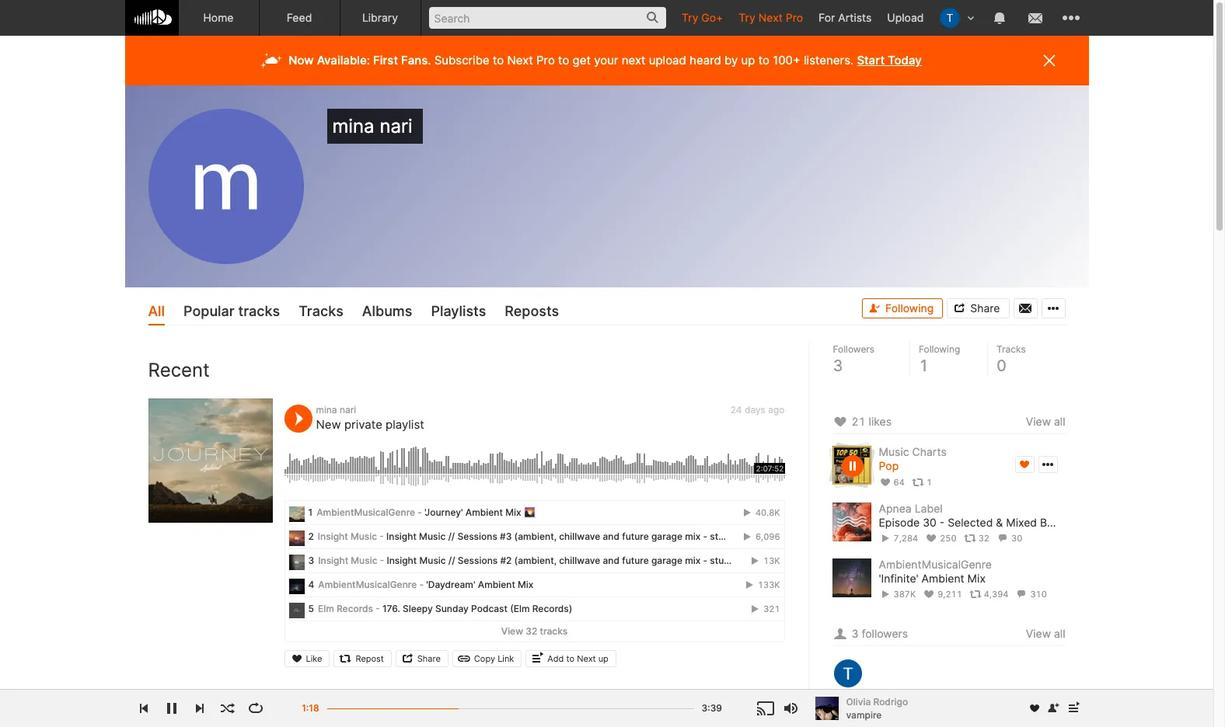 Task type: locate. For each thing, give the bounding box(es) containing it.
0 vertical spatial mina nari
[[332, 115, 418, 138]]

0 horizontal spatial up
[[598, 654, 608, 665]]

view all down the tracks 0
[[1026, 415, 1065, 428]]

next inside 'link'
[[758, 11, 783, 24]]

32 down (elm
[[526, 625, 537, 637]]

3 right insight music // sessions #2 (ambient, chillwave and future garage mix - study music) element
[[308, 555, 314, 566]]

2 days from the top
[[745, 701, 766, 713]]

1 vertical spatial //
[[448, 555, 455, 566]]

'journey'
[[424, 506, 463, 518]]

1 study from the top
[[710, 531, 735, 542]]

sessions
[[457, 531, 497, 542], [458, 555, 498, 566]]

1 (ambient, from the top
[[514, 531, 557, 542]]

-
[[418, 506, 422, 518], [940, 516, 945, 529], [380, 531, 384, 542], [703, 531, 707, 542], [380, 555, 384, 566], [703, 555, 707, 566], [419, 579, 424, 590], [376, 603, 380, 615]]

vampire element
[[815, 697, 838, 721]]

mix for insight music // sessions #3 (ambient, chillwave and future garage mix - study music)
[[685, 531, 701, 542]]

0
[[996, 357, 1007, 376]]

all
[[1054, 415, 1065, 428], [1054, 627, 1065, 641]]

music down 1 ambientmusicalgenre         - 'journey' ambient mix 🌄 on the left
[[419, 531, 446, 542]]

nari
[[380, 115, 412, 138], [340, 404, 356, 416], [340, 701, 356, 713]]

track stats element containing 7,284
[[879, 530, 1065, 547]]

records)
[[532, 603, 572, 615]]

(ambient, down 🌄
[[514, 531, 557, 542]]

0 vertical spatial 3
[[833, 357, 843, 376]]

ambientmusicalgenre up records
[[318, 579, 417, 590]]

mina nari down first
[[332, 115, 418, 138]]

- left 13k
[[703, 555, 707, 566]]

following up the following 1
[[885, 302, 934, 315]]

pop element
[[832, 446, 871, 485]]

pop
[[879, 460, 899, 473]]

0 horizontal spatial tracks
[[238, 303, 280, 319]]

1 horizontal spatial next
[[577, 654, 596, 665]]

track stats element containing 387k
[[879, 586, 1065, 603]]

310
[[1030, 589, 1047, 600]]

tracks left albums
[[299, 303, 343, 319]]

track stats element for 30
[[879, 530, 1065, 547]]

1 vertical spatial pro
[[536, 53, 555, 68]]

1 vertical spatial future
[[622, 555, 649, 566]]

music up pop
[[879, 446, 909, 459]]

0 vertical spatial //
[[448, 531, 455, 542]]

1:19
[[302, 703, 319, 714]]

future for #3
[[622, 531, 649, 542]]

progress bar
[[327, 701, 694, 727]]

tracks link
[[299, 299, 343, 326]]

1 up label
[[926, 477, 932, 488]]

garage for insight music // sessions #2 (ambient, chillwave and future garage mix - study music)
[[651, 555, 682, 566]]

0 vertical spatial 30
[[923, 516, 937, 529]]

study for insight music // sessions #2 (ambient, chillwave and future garage mix - study music)
[[710, 555, 735, 566]]

1 vertical spatial 1
[[926, 477, 932, 488]]

1 vertical spatial ago
[[768, 701, 785, 713]]

1 vertical spatial nari
[[340, 404, 356, 416]]

sessions left #2 on the left
[[458, 555, 498, 566]]

2 mix from the top
[[685, 555, 701, 566]]

view all for 21 likes
[[1026, 415, 1065, 428]]

2 all from the top
[[1054, 627, 1065, 641]]

1 vertical spatial garage
[[651, 555, 682, 566]]

mina down available:
[[332, 115, 374, 138]]

0 vertical spatial mix
[[685, 531, 701, 542]]

0 vertical spatial 32
[[978, 533, 989, 544]]

1 vertical spatial 30
[[1011, 533, 1022, 544]]

0 vertical spatial tara schultz's avatar element
[[939, 8, 960, 28]]

2 insight music         - insight music // sessions #3 (ambient, chillwave and future garage mix - study music)
[[308, 531, 767, 542]]

nari inside mina nari new private playlist
[[340, 404, 356, 416]]

3 inside followers 3
[[833, 357, 843, 376]]

0 horizontal spatial share
[[417, 654, 441, 665]]

1 track stats element from the top
[[879, 530, 1065, 547]]

2 vertical spatial ambientmusicalgenre
[[318, 579, 417, 590]]

chillwave up 3 insight music         - insight music // sessions #2 (ambient, chillwave and future garage mix - study music) 13k
[[559, 531, 600, 542]]

future
[[622, 531, 649, 542], [622, 555, 649, 566]]

sessions left #3
[[457, 531, 497, 542]]

pro left for
[[786, 11, 803, 24]]

ambientmusicalgenre for 1 ambientmusicalgenre         - 'journey' ambient mix 🌄
[[316, 506, 415, 518]]

tara schultz's avatar element up olivia
[[832, 659, 863, 690]]

to
[[493, 53, 504, 68], [558, 53, 569, 68], [758, 53, 770, 68], [566, 654, 574, 665]]

ambient
[[465, 506, 503, 518], [922, 572, 964, 585], [478, 579, 515, 590]]

- up sleepy
[[419, 579, 424, 590]]

nari up "private" at the left
[[340, 404, 356, 416]]

following down following button
[[919, 344, 960, 356]]

&
[[996, 516, 1003, 529]]

1 view all from the top
[[1026, 415, 1065, 428]]

share button down sleepy
[[396, 651, 448, 668]]

0 horizontal spatial tracks
[[299, 303, 343, 319]]

copy
[[474, 654, 495, 665]]

0 vertical spatial 24
[[730, 404, 742, 416]]

2 24 from the top
[[730, 701, 742, 713]]

2 horizontal spatial next
[[758, 11, 783, 24]]

olivia rodrigo link
[[846, 696, 1019, 709]]

try for try next pro
[[739, 11, 755, 24]]

music) down 40.8k
[[738, 531, 767, 542]]

ambient for 'daydream' ambient mix
[[478, 579, 515, 590]]

1 vertical spatial 24 days ago
[[730, 701, 785, 713]]

1 sessions from the top
[[457, 531, 497, 542]]

insight up 4 ambientmusicalgenre         - 'daydream' ambient mix at the left of page
[[387, 555, 417, 566]]

1 right 'journey' ambient mix 🌄 element
[[308, 506, 313, 518]]

0 vertical spatial 1
[[919, 357, 929, 376]]

music) for insight music // sessions #3 (ambient, chillwave and future garage mix - study music)
[[738, 531, 767, 542]]

tracks right popular in the top left of the page
[[238, 303, 280, 319]]

30 inside apnea label episode 30 - selected & mixed by kyrro
[[923, 516, 937, 529]]

sessions for #3
[[457, 531, 497, 542]]

1 vertical spatial and
[[603, 555, 620, 566]]

0 vertical spatial view all
[[1026, 415, 1065, 428]]

'journey' ambient mix 🌄 element
[[289, 507, 304, 522]]

(ambient, for #2
[[514, 555, 557, 566]]

charts
[[912, 446, 947, 459]]

following 1
[[919, 344, 960, 376]]

next up 100+
[[758, 11, 783, 24]]

- inside apnea label episode 30 - selected & mixed by kyrro
[[940, 516, 945, 529]]

vampire
[[846, 709, 882, 721]]

mix up (elm
[[518, 579, 534, 590]]

study left 6,096
[[710, 531, 735, 542]]

4 ambientmusicalgenre         - 'daydream' ambient mix
[[308, 579, 534, 590]]

mix up the 4,394 'link'
[[967, 572, 986, 585]]

// for #3
[[448, 531, 455, 542]]

0 vertical spatial next
[[758, 11, 783, 24]]

0 vertical spatial and
[[603, 531, 620, 542]]

ambientmusicalgenre for 4 ambientmusicalgenre         - 'daydream' ambient mix
[[318, 579, 417, 590]]

30 down label
[[923, 516, 937, 529]]

following for following
[[885, 302, 934, 315]]

copy link button
[[452, 651, 522, 668]]

artists
[[838, 11, 872, 24]]

mix for insight music // sessions #2 (ambient, chillwave and future garage mix - study music)
[[685, 555, 701, 566]]

0 vertical spatial ambientmusicalgenre
[[316, 506, 415, 518]]

1 vertical spatial tracks
[[996, 344, 1026, 356]]

mina nari down the like
[[316, 701, 356, 713]]

// down 'journey'
[[448, 531, 455, 542]]

- up 250 link
[[940, 516, 945, 529]]

0 vertical spatial track stats element
[[879, 530, 1065, 547]]

2 garage from the top
[[651, 555, 682, 566]]

label
[[915, 502, 943, 515]]

tracks for tracks 0
[[996, 344, 1026, 356]]

1 vertical spatial track stats element
[[879, 586, 1065, 603]]

share up the tracks 0
[[970, 302, 1000, 315]]

music) down 6,096
[[738, 555, 767, 566]]

try next pro link
[[731, 0, 811, 35]]

1 vertical spatial mina nari link
[[316, 701, 356, 713]]

try inside 'link'
[[739, 11, 755, 24]]

insight right insight music // sessions #2 (ambient, chillwave and future garage mix - study music) element
[[318, 555, 348, 566]]

0 vertical spatial 24 days ago
[[730, 404, 785, 416]]

nari right 1:19
[[340, 701, 356, 713]]

'daydream'
[[426, 579, 475, 590]]

1 horizontal spatial pro
[[786, 11, 803, 24]]

home
[[203, 11, 234, 24]]

30
[[923, 516, 937, 529], [1011, 533, 1022, 544]]

ambient up #3
[[465, 506, 503, 518]]

133k
[[755, 580, 780, 590]]

view down the tracks 0
[[1026, 415, 1051, 428]]

32
[[978, 533, 989, 544], [526, 625, 537, 637]]

1 horizontal spatial 32
[[978, 533, 989, 544]]

1 garage from the top
[[651, 531, 682, 542]]

#2
[[500, 555, 512, 566]]

0 vertical spatial chillwave
[[559, 531, 600, 542]]

'infinite' ambient mix element
[[832, 559, 871, 598]]

ambientmusicalgenre up 'infinite' ambient mix link
[[879, 558, 992, 571]]

1 vertical spatial mix
[[685, 555, 701, 566]]

popular
[[183, 303, 235, 319]]

mina inside mina nari new private playlist
[[316, 404, 337, 416]]

mix left 🌄
[[505, 506, 521, 518]]

chillwave
[[559, 531, 600, 542], [559, 555, 600, 566]]

1 chillwave from the top
[[559, 531, 600, 542]]

track stats element for mix
[[879, 586, 1065, 603]]

following inside button
[[885, 302, 934, 315]]

0 vertical spatial (ambient,
[[514, 531, 557, 542]]

tracks
[[299, 303, 343, 319], [996, 344, 1026, 356]]

1 music) from the top
[[738, 531, 767, 542]]

2 future from the top
[[622, 555, 649, 566]]

mix inside ambientmusicalgenre 'infinite' ambient mix
[[967, 572, 986, 585]]

mina nari link up new
[[316, 404, 356, 416]]

add to next up
[[547, 654, 608, 665]]

mina nari link
[[316, 404, 356, 416], [316, 701, 356, 713]]

0 horizontal spatial 32
[[526, 625, 537, 637]]

0 horizontal spatial 30
[[923, 516, 937, 529]]

1 vertical spatial tara schultz's avatar element
[[832, 659, 863, 690]]

pro left 'get'
[[536, 53, 555, 68]]

1 vertical spatial mina
[[316, 404, 337, 416]]

tracks down records)
[[540, 625, 568, 637]]

go+
[[701, 11, 723, 24]]

followers 3
[[833, 344, 875, 376]]

tracks
[[238, 303, 280, 319], [540, 625, 568, 637]]

music up 4 ambientmusicalgenre         - 'daydream' ambient mix at the left of page
[[419, 555, 446, 566]]

by
[[724, 53, 738, 68]]

playlists link
[[431, 299, 486, 326]]

0 vertical spatial garage
[[651, 531, 682, 542]]

episode 30 - selected & mixed by kyrro element
[[832, 503, 871, 541]]

mix
[[685, 531, 701, 542], [685, 555, 701, 566]]

and down "2 insight music         - insight music // sessions #3 (ambient, chillwave and future garage mix - study music)"
[[603, 555, 620, 566]]

(ambient, down "2 insight music         - insight music // sessions #3 (ambient, chillwave and future garage mix - study music)"
[[514, 555, 557, 566]]

1 horizontal spatial share
[[970, 302, 1000, 315]]

- left 6,096
[[703, 531, 707, 542]]

and
[[603, 531, 620, 542], [603, 555, 620, 566]]

view down (elm
[[501, 625, 523, 637]]

next right add
[[577, 654, 596, 665]]

2 music) from the top
[[738, 555, 767, 566]]

ambient up podcast
[[478, 579, 515, 590]]

try left 'go+'
[[682, 11, 698, 24]]

0 horizontal spatial share button
[[396, 651, 448, 668]]

1 vertical spatial up
[[598, 654, 608, 665]]

0 vertical spatial study
[[710, 531, 735, 542]]

ambientmusicalgenre right 'journey' ambient mix 🌄 element
[[316, 506, 415, 518]]

1 ago from the top
[[768, 404, 785, 416]]

1 vertical spatial view all
[[1026, 627, 1065, 641]]

1 down following button
[[919, 357, 929, 376]]

2 horizontal spatial 3
[[852, 628, 859, 641]]

0 vertical spatial all
[[1054, 415, 1065, 428]]

2 and from the top
[[603, 555, 620, 566]]

1 vertical spatial study
[[710, 555, 735, 566]]

1 horizontal spatial 30
[[1011, 533, 1022, 544]]

mina up new
[[316, 404, 337, 416]]

mina down the like
[[316, 701, 337, 713]]

0 vertical spatial mina
[[332, 115, 374, 138]]

chillwave down "2 insight music         - insight music // sessions #3 (ambient, chillwave and future garage mix - study music)"
[[559, 555, 600, 566]]

and up 3 insight music         - insight music // sessions #2 (ambient, chillwave and future garage mix - study music) 13k
[[603, 531, 620, 542]]

playlists
[[431, 303, 486, 319]]

0 horizontal spatial next
[[507, 53, 533, 68]]

0 vertical spatial share button
[[947, 299, 1009, 319]]

study left 13k
[[710, 555, 735, 566]]

1 horizontal spatial share button
[[947, 299, 1009, 319]]

3
[[833, 357, 843, 376], [308, 555, 314, 566], [852, 628, 859, 641]]

insight music // sessions #2 (ambient, chillwave and future garage mix - study music) element
[[289, 555, 304, 571]]

copy link
[[474, 654, 514, 665]]

2 vertical spatial 3
[[852, 628, 859, 641]]

0 vertical spatial ago
[[768, 404, 785, 416]]

2 try from the left
[[739, 11, 755, 24]]

1 mix from the top
[[685, 531, 701, 542]]

track stats element
[[879, 530, 1065, 547], [879, 586, 1065, 603]]

0 vertical spatial tracks
[[299, 303, 343, 319]]

1 vertical spatial share
[[417, 654, 441, 665]]

1 vertical spatial music)
[[738, 555, 767, 566]]

tracks up 0
[[996, 344, 1026, 356]]

new private playlist element
[[148, 398, 272, 523]]

0 horizontal spatial 3
[[308, 555, 314, 566]]

1 horizontal spatial try
[[739, 11, 755, 24]]

0 vertical spatial up
[[741, 53, 755, 68]]

now available: first fans. subscribe to next pro to get your next upload heard by up to 100+ listeners. start today
[[289, 53, 922, 68]]

2 chillwave from the top
[[559, 555, 600, 566]]

next
[[622, 53, 646, 68]]

to right add
[[566, 654, 574, 665]]

music) for insight music // sessions #2 (ambient, chillwave and future garage mix - study music)
[[738, 555, 767, 566]]

0 vertical spatial mina nari link
[[316, 404, 356, 416]]

5 elm records         - 176. sleepy sunday podcast (elm records)
[[308, 603, 572, 615]]

1 vertical spatial sessions
[[458, 555, 498, 566]]

nari down first
[[380, 115, 412, 138]]

listeners.
[[804, 53, 854, 68]]

by
[[1040, 516, 1053, 529]]

1 vertical spatial days
[[745, 701, 766, 713]]

share button up the tracks 0
[[947, 299, 1009, 319]]

2 vertical spatial next
[[577, 654, 596, 665]]

//
[[448, 531, 455, 542], [448, 555, 455, 566]]

sleepy
[[403, 603, 433, 615]]

tara schultz's avatar element right upload at top right
[[939, 8, 960, 28]]

up inside button
[[598, 654, 608, 665]]

2 study from the top
[[710, 555, 735, 566]]

3 right user image
[[852, 628, 859, 641]]

view down 310
[[1026, 627, 1051, 641]]

1 inside the playlist stats element
[[926, 477, 932, 488]]

ago left vampire element on the right bottom
[[768, 701, 785, 713]]

2 sessions from the top
[[458, 555, 498, 566]]

next inside button
[[577, 654, 596, 665]]

1 all from the top
[[1054, 415, 1065, 428]]

2 vertical spatial nari
[[340, 701, 356, 713]]

1 vertical spatial tracks
[[540, 625, 568, 637]]

2
[[308, 531, 314, 542]]

next down the 'search' search box
[[507, 53, 533, 68]]

🌄
[[524, 506, 535, 518]]

view all down 310
[[1026, 627, 1065, 641]]

30 inside track stats element
[[1011, 533, 1022, 544]]

0 vertical spatial music)
[[738, 531, 767, 542]]

1 vertical spatial following
[[919, 344, 960, 356]]

1 24 from the top
[[730, 404, 742, 416]]

ago left like icon
[[768, 404, 785, 416]]

1 vertical spatial chillwave
[[559, 555, 600, 566]]

0 vertical spatial nari
[[380, 115, 412, 138]]

2 (ambient, from the top
[[514, 555, 557, 566]]

mina nari's avatar element
[[148, 109, 304, 264]]

share
[[970, 302, 1000, 315], [417, 654, 441, 665]]

ambientmusicalgenre
[[316, 506, 415, 518], [879, 558, 992, 571], [318, 579, 417, 590]]

0 vertical spatial tracks
[[238, 303, 280, 319]]

30 down 'mixed'
[[1011, 533, 1022, 544]]

3 down followers
[[833, 357, 843, 376]]

music up records
[[351, 555, 377, 566]]

tara schultz's avatar element
[[939, 8, 960, 28], [832, 659, 863, 690]]

2 // from the top
[[448, 555, 455, 566]]

1 try from the left
[[682, 11, 698, 24]]

likes
[[869, 415, 892, 428]]

1 vertical spatial mina nari
[[316, 701, 356, 713]]

250
[[940, 533, 957, 544]]

0 vertical spatial sessions
[[457, 531, 497, 542]]

ambientmusicalgenre 'infinite' ambient mix
[[879, 558, 992, 585]]

music right 2
[[351, 531, 377, 542]]

add to next up button
[[526, 651, 616, 668]]

32 down episode 30 - selected & mixed by kyrro link at bottom
[[978, 533, 989, 544]]

0 vertical spatial future
[[622, 531, 649, 542]]

1 vertical spatial 24
[[730, 701, 742, 713]]

up right by
[[741, 53, 755, 68]]

1 and from the top
[[603, 531, 620, 542]]

share down sleepy
[[417, 654, 441, 665]]

link
[[498, 654, 514, 665]]

try right 'go+'
[[739, 11, 755, 24]]

0 vertical spatial pro
[[786, 11, 803, 24]]

1 // from the top
[[448, 531, 455, 542]]

ambient up 9,211 link
[[922, 572, 964, 585]]

321
[[761, 604, 780, 615]]

2 view all from the top
[[1026, 627, 1065, 641]]

for
[[818, 11, 835, 24]]

music inside music charts pop
[[879, 446, 909, 459]]

3 followers
[[852, 628, 908, 641]]

0 vertical spatial following
[[885, 302, 934, 315]]

first
[[373, 53, 398, 68]]

mina nari
[[332, 115, 418, 138], [316, 701, 356, 713]]

0 horizontal spatial try
[[682, 11, 698, 24]]

1 vertical spatial 3
[[308, 555, 314, 566]]

upload
[[887, 11, 924, 24]]

// up the 'daydream'
[[448, 555, 455, 566]]

0 vertical spatial days
[[745, 404, 766, 416]]

2 track stats element from the top
[[879, 586, 1065, 603]]

1 horizontal spatial 3
[[833, 357, 843, 376]]

1 horizontal spatial tracks
[[996, 344, 1026, 356]]

ambient for 'journey' ambient mix 🌄
[[465, 506, 503, 518]]

insight right 2
[[318, 531, 348, 542]]

up right add
[[598, 654, 608, 665]]

repost
[[356, 654, 384, 665]]

0 vertical spatial share
[[970, 302, 1000, 315]]

your
[[594, 53, 618, 68]]

all for 21 likes
[[1054, 415, 1065, 428]]

1 future from the top
[[622, 531, 649, 542]]

None search field
[[421, 0, 674, 35]]

today
[[888, 53, 922, 68]]

1 vertical spatial all
[[1054, 627, 1065, 641]]

mina nari link down the like
[[316, 701, 356, 713]]



Task type: describe. For each thing, give the bounding box(es) containing it.
2 24 days ago from the top
[[730, 701, 785, 713]]

1 vertical spatial 32
[[526, 625, 537, 637]]

mix for 'journey' ambient mix 🌄
[[505, 506, 521, 518]]

feed
[[287, 11, 312, 24]]

upload link
[[879, 0, 932, 35]]

insight down 1 ambientmusicalgenre         - 'journey' ambient mix 🌄 on the left
[[386, 531, 417, 542]]

1 mina nari link from the top
[[316, 404, 356, 416]]

pop link
[[879, 460, 899, 474]]

and for #3
[[603, 531, 620, 542]]

followers
[[833, 344, 875, 356]]

- down 1 ambientmusicalgenre         - 'journey' ambient mix 🌄 on the left
[[380, 531, 384, 542]]

1 horizontal spatial tara schultz's avatar element
[[939, 8, 960, 28]]

pro inside 'link'
[[786, 11, 803, 24]]

310 link
[[1015, 589, 1047, 600]]

1 horizontal spatial up
[[741, 53, 755, 68]]

feed link
[[259, 0, 340, 36]]

21 likes
[[852, 415, 892, 428]]

0 horizontal spatial pro
[[536, 53, 555, 68]]

for artists
[[818, 11, 872, 24]]

playlist
[[386, 417, 424, 432]]

3 insight music         - insight music // sessions #2 (ambient, chillwave and future garage mix - study music) 13k
[[308, 555, 780, 566]]

250 link
[[925, 533, 957, 544]]

sunday
[[435, 603, 469, 615]]

new  playlist element
[[148, 696, 272, 728]]

1 vertical spatial next
[[507, 53, 533, 68]]

2 vertical spatial mina
[[316, 701, 337, 713]]

1 days from the top
[[745, 404, 766, 416]]

future for #2
[[622, 555, 649, 566]]

start
[[857, 53, 885, 68]]

30 link
[[996, 533, 1022, 544]]

elm
[[318, 603, 334, 615]]

tracks 0
[[996, 344, 1026, 376]]

following for following 1
[[919, 344, 960, 356]]

playlist stats element
[[879, 474, 1065, 491]]

like button
[[284, 651, 330, 668]]

view for 3 followers
[[1026, 627, 1051, 641]]

1 for 1 ambientmusicalgenre         - 'journey' ambient mix 🌄
[[308, 506, 313, 518]]

music charts link
[[879, 446, 947, 459]]

view all for 3 followers
[[1026, 627, 1065, 641]]

1 24 days ago from the top
[[730, 404, 785, 416]]

and for #2
[[603, 555, 620, 566]]

- left 176.
[[376, 603, 380, 615]]

library
[[362, 11, 398, 24]]

4
[[308, 579, 314, 590]]

get
[[573, 53, 591, 68]]

(elm
[[510, 603, 530, 615]]

4,394
[[984, 589, 1008, 600]]

recent
[[148, 359, 210, 382]]

to inside button
[[566, 654, 574, 665]]

for artists link
[[811, 0, 879, 35]]

1 ambientmusicalgenre         - 'journey' ambient mix 🌄
[[308, 506, 535, 518]]

- left 'journey'
[[418, 506, 422, 518]]

'infinite'
[[879, 572, 918, 585]]

next up image
[[1064, 700, 1082, 718]]

apnea label episode 30 - selected & mixed by kyrro
[[879, 502, 1083, 529]]

Search search field
[[429, 7, 666, 29]]

user image
[[832, 625, 848, 644]]

mix for 'daydream' ambient mix
[[518, 579, 534, 590]]

1 vertical spatial ambientmusicalgenre
[[879, 558, 992, 571]]

- up 4 ambientmusicalgenre         - 'daydream' ambient mix at the left of page
[[380, 555, 384, 566]]

repost button
[[334, 651, 392, 668]]

mina nari new private playlist
[[316, 404, 424, 432]]

home link
[[178, 0, 259, 36]]

kyrro
[[1056, 516, 1083, 529]]

popular tracks
[[183, 303, 280, 319]]

176. sleepy sunday podcast (elm records) element
[[289, 603, 304, 619]]

all
[[148, 303, 165, 319]]

chillwave for #3
[[559, 531, 600, 542]]

9,211
[[938, 589, 962, 600]]

3 for 3 followers
[[852, 628, 859, 641]]

100+
[[773, 53, 800, 68]]

1 vertical spatial share button
[[396, 651, 448, 668]]

share for the topmost share popup button
[[970, 302, 1000, 315]]

9,211 link
[[923, 589, 962, 600]]

chillwave for #2
[[559, 555, 600, 566]]

insight music // sessions #3 (ambient, chillwave and future garage mix - study music) element
[[289, 531, 304, 546]]

view for 21 likes
[[1026, 415, 1051, 428]]

fans.
[[401, 53, 431, 68]]

following image
[[832, 715, 848, 728]]

64 link
[[879, 477, 905, 488]]

'daydream' ambient mix element
[[289, 579, 304, 595]]

rodrigo
[[873, 696, 908, 708]]

2 ago from the top
[[768, 701, 785, 713]]

5
[[308, 603, 314, 615]]

'infinite' ambient mix link
[[879, 572, 986, 586]]

32 link
[[964, 533, 989, 544]]

ambient inside ambientmusicalgenre 'infinite' ambient mix
[[922, 572, 964, 585]]

share for the bottommost share popup button
[[417, 654, 441, 665]]

3:39
[[702, 703, 722, 714]]

all for 3 followers
[[1054, 627, 1065, 641]]

garage for insight music // sessions #3 (ambient, chillwave and future garage mix - study music)
[[651, 531, 682, 542]]

ambientmusicalgenre link
[[879, 558, 992, 571]]

to right subscribe
[[493, 53, 504, 68]]

new
[[316, 417, 341, 432]]

4,394 link
[[969, 589, 1008, 600]]

1 for 1
[[926, 477, 932, 488]]

followers
[[862, 628, 908, 641]]

try next pro
[[739, 11, 803, 24]]

to left 100+
[[758, 53, 770, 68]]

2 mina nari link from the top
[[316, 701, 356, 713]]

add
[[547, 654, 564, 665]]

olivia rodrigo vampire
[[846, 696, 908, 721]]

to left 'get'
[[558, 53, 569, 68]]

like image
[[832, 413, 848, 432]]

reposts
[[505, 303, 559, 319]]

podcast
[[471, 603, 508, 615]]

episode
[[879, 516, 920, 529]]

study for insight music // sessions #3 (ambient, chillwave and future garage mix - study music)
[[710, 531, 735, 542]]

1 horizontal spatial tracks
[[540, 625, 568, 637]]

following button
[[862, 299, 943, 319]]

(ambient, for #3
[[514, 531, 557, 542]]

try go+ link
[[674, 0, 731, 35]]

6,096
[[753, 531, 780, 542]]

// for #2
[[448, 555, 455, 566]]

387k
[[894, 589, 916, 600]]

32 inside track stats element
[[978, 533, 989, 544]]

13k
[[763, 555, 780, 566]]

selected
[[948, 516, 993, 529]]

heard
[[690, 53, 721, 68]]

albums
[[362, 303, 412, 319]]

sessions for #2
[[458, 555, 498, 566]]

tracks for tracks
[[299, 303, 343, 319]]

21
[[852, 415, 866, 428]]

7,284
[[894, 533, 918, 544]]

library link
[[340, 0, 421, 36]]

start today link
[[857, 53, 922, 68]]

private
[[344, 417, 382, 432]]

1 inside the following 1
[[919, 357, 929, 376]]

subscribe
[[434, 53, 489, 68]]

music charts pop
[[879, 446, 947, 473]]

0 horizontal spatial tara schultz's avatar element
[[832, 659, 863, 690]]

3 for 3 insight music         - insight music // sessions #2 (ambient, chillwave and future garage mix - study music) 13k
[[308, 555, 314, 566]]

try for try go+
[[682, 11, 698, 24]]



Task type: vqa. For each thing, say whether or not it's contained in the screenshot.
Email to the top
no



